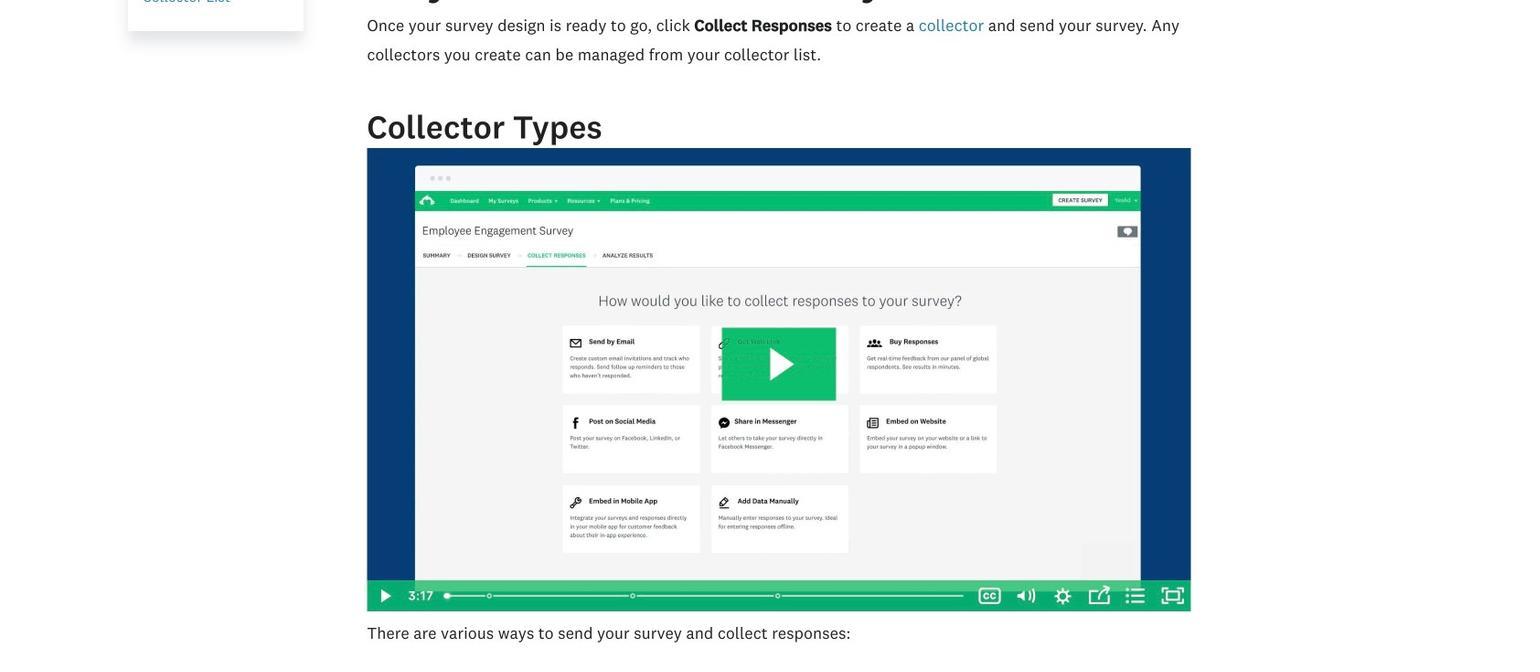 Task type: describe. For each thing, give the bounding box(es) containing it.
playbar slider
[[434, 581, 972, 612]]



Task type: locate. For each thing, give the bounding box(es) containing it.
video element
[[367, 148, 1191, 612]]



Task type: vqa. For each thing, say whether or not it's contained in the screenshot.
Open image
no



